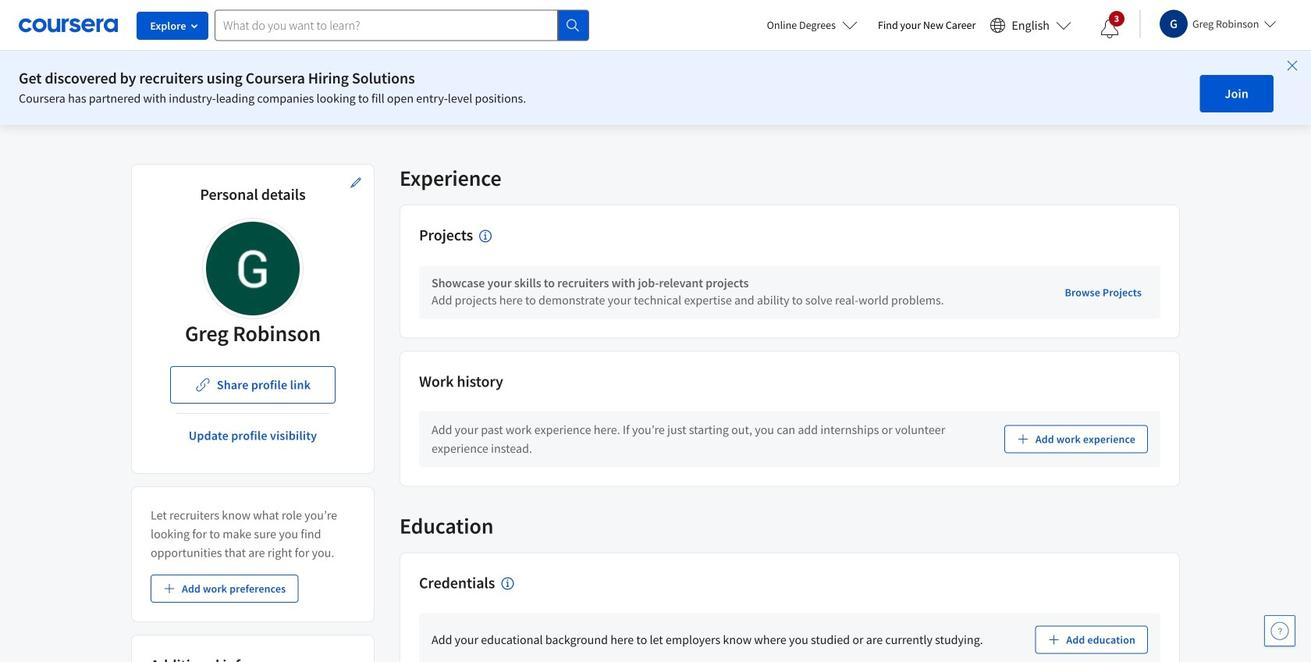 Task type: describe. For each thing, give the bounding box(es) containing it.
information about credentials section image
[[501, 577, 514, 590]]

profile photo image
[[206, 222, 300, 315]]

information about the projects section image
[[479, 230, 492, 242]]



Task type: vqa. For each thing, say whether or not it's contained in the screenshot.
the rightmost 2023)
no



Task type: locate. For each thing, give the bounding box(es) containing it.
None search field
[[215, 10, 589, 41]]

help center image
[[1271, 621, 1290, 640]]

edit personal details. image
[[350, 176, 362, 189]]

coursera image
[[19, 13, 118, 38]]

What do you want to learn? text field
[[215, 10, 558, 41]]



